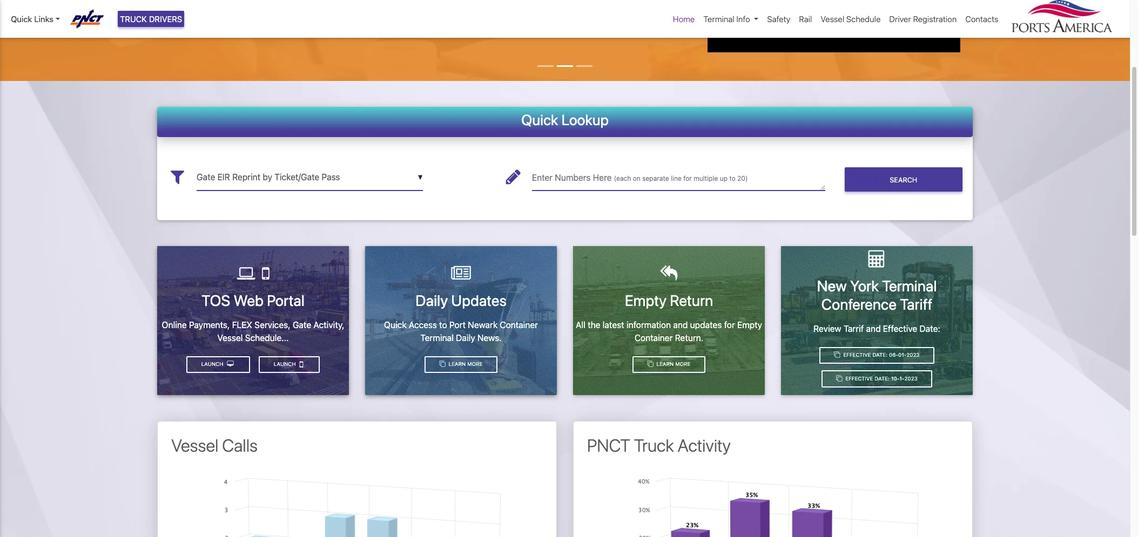 Task type: locate. For each thing, give the bounding box(es) containing it.
1 vertical spatial quick
[[521, 111, 558, 128]]

container
[[500, 320, 538, 330], [635, 333, 673, 343]]

truck
[[120, 14, 147, 24], [634, 435, 674, 456]]

0 vertical spatial container
[[500, 320, 538, 330]]

1 launch from the left
[[274, 362, 297, 367]]

0 horizontal spatial more
[[467, 362, 483, 367]]

1 vertical spatial port
[[449, 320, 466, 330]]

lookup
[[561, 111, 609, 128]]

2023 for 01-
[[907, 352, 920, 358]]

0 horizontal spatial daily
[[415, 292, 448, 310]]

1 horizontal spatial learn more link
[[632, 356, 705, 373]]

1 vertical spatial effective
[[843, 352, 871, 358]]

enter
[[532, 173, 553, 183]]

quick left links
[[11, 14, 32, 24]]

capacity,
[[359, 2, 393, 11]]

date: inside effective date: 06-01-2023 link
[[873, 352, 887, 358]]

2 horizontal spatial terminal
[[882, 277, 937, 295]]

to right up
[[729, 174, 736, 183]]

1 vertical spatial vessel
[[217, 333, 243, 343]]

learn more link down quick access to port newark container terminal daily news.
[[425, 356, 498, 373]]

0 horizontal spatial launch link
[[186, 356, 250, 373]]

terminal info
[[703, 14, 750, 24]]

vessel left calls
[[171, 435, 218, 456]]

launch left desktop image
[[201, 362, 225, 367]]

date: for 1-
[[875, 376, 890, 382]]

quick left lookup
[[521, 111, 558, 128]]

0 vertical spatial quick
[[11, 14, 32, 24]]

of right teu's
[[350, 2, 357, 11]]

container up news.
[[500, 320, 538, 330]]

1 learn more link from the left
[[425, 356, 498, 373]]

daily up "access"
[[415, 292, 448, 310]]

0 horizontal spatial quick
[[11, 14, 32, 24]]

an
[[463, 2, 473, 11]]

2 vertical spatial vessel
[[171, 435, 218, 456]]

expansion
[[218, 2, 256, 11]]

None text field
[[197, 164, 423, 191]]

activity,
[[314, 320, 344, 330]]

driver registration link
[[885, 9, 961, 29]]

of left ny/nj.
[[587, 2, 594, 11]]

truck drivers link
[[118, 11, 184, 27]]

contacts
[[965, 14, 998, 24]]

the inside all the latest information and updates for empty container return.
[[588, 320, 600, 330]]

port
[[570, 2, 585, 11], [449, 320, 466, 330]]

info
[[736, 14, 750, 24]]

for inside enter numbers here (each on separate line for multiple up to 20)
[[683, 174, 692, 183]]

1 vertical spatial the
[[588, 320, 600, 330]]

2 vertical spatial to
[[439, 320, 447, 330]]

1 horizontal spatial launch link
[[259, 356, 320, 374]]

and right the tarrif
[[866, 324, 881, 334]]

learn down quick access to port newark container terminal daily news.
[[449, 362, 466, 367]]

clone image left effective date: 10-1-2023
[[836, 376, 842, 382]]

clone image down review
[[834, 352, 840, 358]]

the right the all
[[588, 320, 600, 330]]

port left ny/nj.
[[570, 2, 585, 11]]

1-
[[899, 376, 904, 382]]

0 horizontal spatial learn
[[449, 362, 466, 367]]

vessel schedule link
[[816, 9, 885, 29]]

2 learn from the left
[[657, 362, 674, 367]]

for
[[683, 174, 692, 183], [724, 320, 735, 330]]

more down return.
[[675, 362, 691, 367]]

review
[[814, 324, 841, 334]]

1 vertical spatial container
[[635, 333, 673, 343]]

learn more link for return
[[632, 356, 705, 373]]

date: inside effective date: 10-1-2023 link
[[875, 376, 890, 382]]

latest
[[603, 320, 624, 330]]

date: down tariff
[[920, 324, 940, 334]]

and up return.
[[673, 320, 688, 330]]

10-
[[891, 376, 899, 382]]

0 horizontal spatial launch
[[201, 362, 225, 367]]

1 horizontal spatial of
[[587, 2, 594, 11]]

truck left drivers
[[120, 14, 147, 24]]

1 horizontal spatial more
[[675, 362, 691, 367]]

of
[[350, 2, 357, 11], [587, 2, 594, 11]]

all the latest information and updates for empty container return.
[[576, 320, 762, 343]]

1 learn more from the left
[[447, 362, 483, 367]]

0 horizontal spatial and
[[673, 320, 688, 330]]

date: left the 06-
[[873, 352, 887, 358]]

1 more from the left
[[467, 362, 483, 367]]

06-
[[889, 352, 898, 358]]

2 vertical spatial quick
[[384, 320, 407, 330]]

tariff
[[900, 295, 933, 313]]

2023 right the 06-
[[907, 352, 920, 358]]

0 horizontal spatial container
[[500, 320, 538, 330]]

2 vertical spatial date:
[[875, 376, 890, 382]]

quick
[[11, 14, 32, 24], [521, 111, 558, 128], [384, 320, 407, 330]]

1 horizontal spatial learn more
[[655, 362, 691, 367]]

1 horizontal spatial port
[[570, 2, 585, 11]]

1 vertical spatial to
[[729, 174, 736, 183]]

0 vertical spatial the
[[555, 2, 568, 11]]

terminal left info
[[703, 14, 734, 24]]

launch link down schedule...
[[259, 356, 320, 374]]

1 horizontal spatial launch
[[274, 362, 297, 367]]

review tarrif and effective date:
[[814, 324, 940, 334]]

learn more link
[[425, 356, 498, 373], [632, 356, 705, 373]]

vessel down flex
[[217, 333, 243, 343]]

2 horizontal spatial quick
[[521, 111, 558, 128]]

learn more for return
[[655, 362, 691, 367]]

york
[[850, 277, 879, 295]]

safety link
[[763, 9, 795, 29]]

0 horizontal spatial empty
[[625, 292, 667, 310]]

0 horizontal spatial for
[[683, 174, 692, 183]]

ny/nj.
[[596, 2, 621, 11]]

0 horizontal spatial truck
[[120, 14, 147, 24]]

the right terminal
[[555, 2, 568, 11]]

launch link down payments,
[[186, 356, 250, 373]]

2 of from the left
[[587, 2, 594, 11]]

to inside quick access to port newark container terminal daily news.
[[439, 320, 447, 330]]

learn more down return.
[[655, 362, 691, 367]]

2 vertical spatial effective
[[845, 376, 873, 382]]

learn down all the latest information and updates for empty container return.
[[657, 362, 674, 367]]

0 vertical spatial vessel
[[821, 14, 844, 24]]

online
[[162, 320, 187, 330]]

1 horizontal spatial truck
[[634, 435, 674, 456]]

more down news.
[[467, 362, 483, 367]]

2 more from the left
[[675, 362, 691, 367]]

to right terminal
[[546, 2, 553, 11]]

pnct's
[[169, 2, 197, 11]]

2 launch link from the left
[[186, 356, 250, 373]]

learn more
[[447, 362, 483, 367], [655, 362, 691, 367]]

more
[[467, 362, 483, 367], [675, 362, 691, 367]]

0 vertical spatial empty
[[625, 292, 667, 310]]

truck right "pnct"
[[634, 435, 674, 456]]

quick inside quick access to port newark container terminal daily news.
[[384, 320, 407, 330]]

1 horizontal spatial container
[[635, 333, 673, 343]]

0 vertical spatial for
[[683, 174, 692, 183]]

1 vertical spatial for
[[724, 320, 735, 330]]

(each
[[614, 174, 631, 183]]

effective date: 06-01-2023
[[842, 352, 920, 358]]

effective up 01-
[[883, 324, 917, 334]]

effective down effective date: 06-01-2023 link
[[845, 376, 873, 382]]

clone image inside effective date: 06-01-2023 link
[[834, 352, 840, 358]]

rail
[[799, 14, 812, 24]]

0 vertical spatial 2023
[[907, 352, 920, 358]]

updates
[[690, 320, 722, 330]]

0 horizontal spatial terminal
[[420, 333, 454, 343]]

effective date: 06-01-2023 link
[[819, 347, 935, 364]]

2 learn more link from the left
[[632, 356, 705, 373]]

learn more link down all the latest information and updates for empty container return.
[[632, 356, 705, 373]]

2023 right "10-" at the bottom of page
[[904, 376, 918, 382]]

terminal inside new york terminal conference tariff
[[882, 277, 937, 295]]

enter numbers here (each on separate line for multiple up to 20)
[[532, 173, 748, 183]]

learn
[[449, 362, 466, 367], [657, 362, 674, 367]]

1 vertical spatial daily
[[456, 333, 475, 343]]

effective down the tarrif
[[843, 352, 871, 358]]

container inside quick access to port newark container terminal daily news.
[[500, 320, 538, 330]]

port down daily updates
[[449, 320, 466, 330]]

0 vertical spatial daily
[[415, 292, 448, 310]]

terminal down "access"
[[420, 333, 454, 343]]

truck drivers
[[120, 14, 182, 24]]

20)
[[737, 174, 748, 183]]

1 learn from the left
[[449, 362, 466, 367]]

portal
[[267, 292, 305, 309]]

0 horizontal spatial learn more link
[[425, 356, 498, 373]]

quick access to port newark container terminal daily news.
[[384, 320, 538, 343]]

0 vertical spatial terminal
[[703, 14, 734, 24]]

the
[[555, 2, 568, 11], [588, 320, 600, 330]]

daily down the newark
[[456, 333, 475, 343]]

vessel for calls
[[171, 435, 218, 456]]

to right "access"
[[439, 320, 447, 330]]

adding
[[435, 2, 462, 11]]

container down information
[[635, 333, 673, 343]]

activity
[[678, 435, 731, 456]]

2 launch from the left
[[201, 362, 225, 367]]

search button
[[845, 168, 963, 192]]

learn more link for updates
[[425, 356, 498, 373]]

calls
[[222, 435, 258, 456]]

clone image down all the latest information and updates for empty container return.
[[647, 361, 653, 368]]

2 horizontal spatial to
[[729, 174, 736, 183]]

schedule...
[[245, 333, 289, 343]]

0 horizontal spatial to
[[439, 320, 447, 330]]

terminal
[[703, 14, 734, 24], [882, 277, 937, 295], [420, 333, 454, 343]]

0 horizontal spatial the
[[555, 2, 568, 11]]

effectively
[[395, 2, 433, 11]]

information
[[627, 320, 671, 330]]

clone image
[[834, 352, 840, 358], [439, 361, 445, 368], [647, 361, 653, 368], [836, 376, 842, 382]]

1 horizontal spatial terminal
[[703, 14, 734, 24]]

for right the line
[[683, 174, 692, 183]]

1 horizontal spatial quick
[[384, 320, 407, 330]]

quick left "access"
[[384, 320, 407, 330]]

None text field
[[532, 164, 825, 191]]

0 horizontal spatial learn more
[[447, 362, 483, 367]]

empty right updates
[[737, 320, 762, 330]]

1 vertical spatial 2023
[[904, 376, 918, 382]]

daily updates
[[415, 292, 507, 310]]

0 vertical spatial port
[[570, 2, 585, 11]]

launch link
[[259, 356, 320, 374], [186, 356, 250, 373]]

0 horizontal spatial of
[[350, 2, 357, 11]]

mobile image
[[299, 360, 303, 369]]

launch
[[274, 362, 297, 367], [201, 362, 225, 367]]

vessel right rail
[[821, 14, 844, 24]]

quick for quick access to port newark container terminal daily news.
[[384, 320, 407, 330]]

0 horizontal spatial port
[[449, 320, 466, 330]]

2023 for 1-
[[904, 376, 918, 382]]

1 vertical spatial empty
[[737, 320, 762, 330]]

1 horizontal spatial daily
[[456, 333, 475, 343]]

launch left mobile icon
[[274, 362, 297, 367]]

1 horizontal spatial empty
[[737, 320, 762, 330]]

vessel for schedule
[[821, 14, 844, 24]]

date: left "10-" at the bottom of page
[[875, 376, 890, 382]]

1 horizontal spatial learn
[[657, 362, 674, 367]]

date:
[[920, 324, 940, 334], [873, 352, 887, 358], [875, 376, 890, 382]]

for right updates
[[724, 320, 735, 330]]

1 horizontal spatial the
[[588, 320, 600, 330]]

1 horizontal spatial to
[[546, 2, 553, 11]]

links
[[34, 14, 53, 24]]

2 learn more from the left
[[655, 362, 691, 367]]

01-
[[898, 352, 907, 358]]

vessel
[[821, 14, 844, 24], [217, 333, 243, 343], [171, 435, 218, 456]]

clone image for daily updates
[[439, 361, 445, 368]]

1 vertical spatial date:
[[873, 352, 887, 358]]

empty up information
[[625, 292, 667, 310]]

clone image down quick access to port newark container terminal daily news.
[[439, 361, 445, 368]]

for inside all the latest information and updates for empty container return.
[[724, 320, 735, 330]]

learn more down quick access to port newark container terminal daily news.
[[447, 362, 483, 367]]

1 launch link from the left
[[259, 356, 320, 374]]

terminal up tariff
[[882, 277, 937, 295]]

1 horizontal spatial for
[[724, 320, 735, 330]]

pnct ready for future image
[[0, 0, 1130, 141]]

1 vertical spatial terminal
[[882, 277, 937, 295]]

2 vertical spatial terminal
[[420, 333, 454, 343]]



Task type: vqa. For each thing, say whether or not it's contained in the screenshot.
bottom The Pnct Empty Returns
no



Task type: describe. For each thing, give the bounding box(es) containing it.
quick for quick lookup
[[521, 111, 558, 128]]

schedule
[[846, 14, 881, 24]]

1.0
[[288, 2, 298, 11]]

tarrif
[[844, 324, 864, 334]]

effective date: 10-1-2023
[[844, 376, 918, 382]]

rail link
[[795, 9, 816, 29]]

effective date: 10-1-2023 link
[[821, 371, 932, 388]]

more for return
[[675, 362, 691, 367]]

desktop image
[[227, 361, 234, 368]]

and inside all the latest information and updates for empty container return.
[[673, 320, 688, 330]]

new york terminal conference tariff
[[817, 277, 937, 313]]

vessel inside online payments, flex services, gate activity, vessel schedule...
[[217, 333, 243, 343]]

will
[[258, 2, 270, 11]]

driver
[[889, 14, 911, 24]]

separate
[[642, 174, 669, 183]]

teu's
[[326, 2, 348, 11]]

container inside all the latest information and updates for empty container return.
[[635, 333, 673, 343]]

numbers
[[555, 173, 591, 183]]

new
[[817, 277, 847, 295]]

vessel calls
[[171, 435, 258, 456]]

home link
[[669, 9, 699, 29]]

driver registration
[[889, 14, 957, 24]]

additional
[[475, 2, 512, 11]]

here
[[593, 173, 612, 183]]

0 vertical spatial effective
[[883, 324, 917, 334]]

services,
[[254, 320, 290, 330]]

web
[[234, 292, 264, 309]]

million
[[300, 2, 324, 11]]

▼
[[418, 174, 423, 182]]

effective for effective date: 10-1-2023
[[845, 376, 873, 382]]

daily inside quick access to port newark container terminal daily news.
[[456, 333, 475, 343]]

registration
[[913, 14, 957, 24]]

line
[[671, 174, 682, 183]]

quick for quick links
[[11, 14, 32, 24]]

learn more for updates
[[447, 362, 483, 367]]

quick links link
[[11, 13, 60, 25]]

launch for desktop image
[[201, 362, 225, 367]]

0 vertical spatial truck
[[120, 14, 147, 24]]

empty inside all the latest information and updates for empty container return.
[[737, 320, 762, 330]]

newark
[[468, 320, 498, 330]]

pnct's total expansion will add 1.0 million teu's of capacity,                                 effectively adding an additional terminal to the port of ny/nj.
[[169, 2, 621, 11]]

vessel schedule
[[821, 14, 881, 24]]

more for updates
[[467, 362, 483, 367]]

learn for return
[[657, 362, 674, 367]]

pnct
[[587, 435, 630, 456]]

0 vertical spatial to
[[546, 2, 553, 11]]

flex
[[232, 320, 252, 330]]

effective for effective date: 06-01-2023
[[843, 352, 871, 358]]

1 vertical spatial truck
[[634, 435, 674, 456]]

total
[[199, 2, 216, 11]]

clone image for empty return
[[647, 361, 653, 368]]

quick lookup
[[521, 111, 609, 128]]

terminal
[[514, 2, 544, 11]]

port inside quick access to port newark container terminal daily news.
[[449, 320, 466, 330]]

access
[[409, 320, 437, 330]]

1 horizontal spatial and
[[866, 324, 881, 334]]

to inside enter numbers here (each on separate line for multiple up to 20)
[[729, 174, 736, 183]]

terminal inside quick access to port newark container terminal daily news.
[[420, 333, 454, 343]]

multiple
[[694, 174, 718, 183]]

safety
[[767, 14, 790, 24]]

return
[[670, 292, 713, 310]]

online payments, flex services, gate activity, vessel schedule...
[[162, 320, 344, 343]]

contacts link
[[961, 9, 1003, 29]]

return.
[[675, 333, 703, 343]]

quick links
[[11, 14, 53, 24]]

clone image for new york terminal conference tariff
[[834, 352, 840, 358]]

launch for mobile icon
[[274, 362, 297, 367]]

terminal info link
[[699, 9, 763, 29]]

up
[[720, 174, 728, 183]]

home
[[673, 14, 695, 24]]

empty return
[[625, 292, 713, 310]]

news.
[[477, 333, 502, 343]]

clone image inside effective date: 10-1-2023 link
[[836, 376, 842, 382]]

date: for 01-
[[873, 352, 887, 358]]

search
[[890, 176, 917, 184]]

conference
[[821, 295, 897, 313]]

learn for updates
[[449, 362, 466, 367]]

add
[[272, 2, 286, 11]]

pnct truck activity
[[587, 435, 731, 456]]

drivers
[[149, 14, 182, 24]]

1 of from the left
[[350, 2, 357, 11]]

on
[[633, 174, 640, 183]]

all
[[576, 320, 585, 330]]

0 vertical spatial date:
[[920, 324, 940, 334]]

updates
[[451, 292, 507, 310]]

payments,
[[189, 320, 230, 330]]

tos web portal
[[202, 292, 305, 309]]

tos
[[202, 292, 230, 309]]



